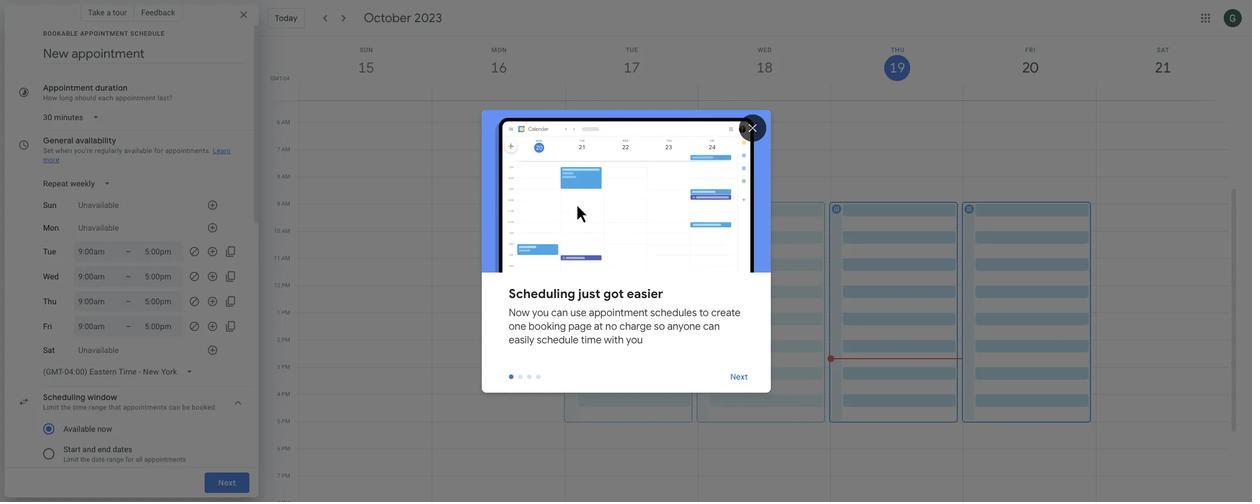 Task type: describe. For each thing, give the bounding box(es) containing it.
0 vertical spatial you
[[532, 307, 549, 320]]

limit inside scheduling window limit the time range that appointments can be booked
[[43, 404, 59, 412]]

last?
[[157, 94, 173, 102]]

now
[[509, 307, 530, 320]]

0 horizontal spatial next button
[[205, 473, 250, 493]]

charge
[[620, 320, 652, 333]]

pm for 3 pm
[[282, 364, 290, 370]]

tue
[[43, 247, 56, 256]]

pm for 5 pm
[[282, 419, 290, 425]]

available
[[64, 425, 95, 434]]

1 onboarding progress slider from the left
[[509, 375, 514, 379]]

scheduling for just
[[509, 286, 576, 302]]

appointments inside start and end dates limit the date range for all appointments
[[144, 456, 186, 464]]

2 onboarding progress slider from the left
[[518, 375, 523, 379]]

range inside start and end dates limit the date range for all appointments
[[107, 456, 124, 464]]

thu
[[43, 297, 57, 306]]

0 vertical spatial can
[[552, 307, 568, 320]]

feedback
[[141, 8, 175, 17]]

anyone
[[668, 320, 701, 333]]

1 horizontal spatial next
[[730, 372, 748, 382]]

today
[[275, 13, 298, 23]]

availability
[[76, 136, 116, 146]]

9 am
[[277, 201, 290, 207]]

booked
[[192, 404, 215, 412]]

pm for 2 pm
[[282, 337, 290, 343]]

with
[[604, 334, 624, 347]]

set
[[43, 147, 53, 155]]

use
[[571, 307, 587, 320]]

october 2023
[[364, 10, 442, 26]]

0 vertical spatial for
[[154, 147, 163, 155]]

gmt-04
[[270, 75, 290, 82]]

at
[[594, 320, 603, 333]]

appointments.
[[165, 147, 211, 155]]

3
[[277, 364, 280, 370]]

mon
[[43, 223, 59, 233]]

create
[[712, 307, 741, 320]]

schedule
[[130, 30, 165, 37]]

3 onboarding progress slider from the left
[[527, 375, 532, 379]]

can inside scheduling window limit the time range that appointments can be booked
[[169, 404, 180, 412]]

1 horizontal spatial next button
[[721, 363, 757, 390]]

booking
[[529, 320, 566, 333]]

pm for 7 pm
[[282, 473, 290, 479]]

6 am
[[277, 119, 290, 125]]

4
[[277, 391, 280, 398]]

just
[[579, 286, 601, 302]]

5 column header from the left
[[831, 37, 964, 100]]

am for 9 am
[[282, 201, 290, 207]]

scheduling for window
[[43, 392, 86, 403]]

bookable appointment schedule
[[43, 30, 165, 37]]

3 pm
[[277, 364, 290, 370]]

scheduling window limit the time range that appointments can be booked
[[43, 392, 215, 412]]

you're
[[74, 147, 93, 155]]

6 for 6 pm
[[277, 446, 280, 452]]

Add title text field
[[43, 45, 245, 62]]

dates
[[113, 445, 132, 454]]

general
[[43, 136, 74, 146]]

pm for 4 pm
[[282, 391, 290, 398]]

general availability
[[43, 136, 116, 146]]

be
[[182, 404, 190, 412]]

take
[[88, 8, 105, 17]]

pm for 12 pm
[[282, 282, 290, 289]]

2
[[277, 337, 280, 343]]

04
[[283, 75, 290, 82]]

scheduling just got easier now you can use appointment schedules to create one booking page at no charge so anyone can easily schedule time with you
[[509, 286, 741, 347]]

9
[[277, 201, 280, 207]]

page
[[569, 320, 592, 333]]

regularly
[[95, 147, 122, 155]]

grid containing gmt-04
[[263, 37, 1239, 503]]

for inside start and end dates limit the date range for all appointments
[[125, 456, 134, 464]]

time inside scheduling window limit the time range that appointments can be booked
[[73, 404, 87, 412]]

long
[[59, 94, 73, 102]]

feedback button
[[134, 3, 183, 22]]

11
[[274, 255, 280, 261]]

bookable
[[43, 30, 78, 37]]

– for fri
[[126, 322, 131, 331]]

fri
[[43, 322, 52, 331]]

pm for 1 pm
[[282, 310, 290, 316]]

8 am
[[277, 174, 290, 180]]

each
[[98, 94, 114, 102]]

october
[[364, 10, 412, 26]]

window
[[88, 392, 117, 403]]

time inside scheduling just got easier now you can use appointment schedules to create one booking page at no charge so anyone can easily schedule time with you
[[581, 334, 602, 347]]

to
[[700, 307, 709, 320]]

4 column header from the left
[[698, 37, 832, 100]]

12 pm
[[274, 282, 290, 289]]

schedules
[[651, 307, 697, 320]]

sat
[[43, 346, 55, 355]]

take a tour button
[[80, 3, 134, 22]]

appointment duration how long should each appointment last?
[[43, 83, 173, 102]]

6 for 6 am
[[277, 119, 280, 125]]

3 column header from the left
[[565, 37, 699, 100]]

sun
[[43, 201, 57, 210]]

when
[[55, 147, 72, 155]]

1 pm
[[277, 310, 290, 316]]

appointment
[[43, 83, 93, 93]]

8
[[277, 174, 280, 180]]

1 vertical spatial can
[[704, 320, 720, 333]]



Task type: vqa. For each thing, say whether or not it's contained in the screenshot.
the November 29 element associated with the rightmost 13 'element' November 28 element the 28
no



Task type: locate. For each thing, give the bounding box(es) containing it.
pm right 3
[[282, 364, 290, 370]]

am
[[282, 119, 290, 125], [282, 146, 290, 153], [282, 174, 290, 180], [282, 201, 290, 207], [282, 228, 290, 234], [282, 255, 290, 261]]

0 horizontal spatial you
[[532, 307, 549, 320]]

pm right 1
[[282, 310, 290, 316]]

today button
[[268, 8, 305, 28]]

the down the and
[[80, 456, 90, 464]]

scheduling up available
[[43, 392, 86, 403]]

appointments
[[123, 404, 167, 412], [144, 456, 186, 464]]

1 horizontal spatial the
[[80, 456, 90, 464]]

0 vertical spatial appointments
[[123, 404, 167, 412]]

2 6 from the top
[[277, 446, 280, 452]]

7 pm from the top
[[282, 446, 290, 452]]

am down 6 am
[[282, 146, 290, 153]]

0 horizontal spatial appointment
[[115, 94, 156, 102]]

1 7 from the top
[[277, 146, 280, 153]]

7 column header from the left
[[1097, 37, 1230, 100]]

end
[[98, 445, 111, 454]]

pm down '6 pm'
[[282, 473, 290, 479]]

0 vertical spatial range
[[89, 404, 107, 412]]

1 – from the top
[[126, 247, 131, 256]]

0 vertical spatial unavailable
[[78, 201, 119, 210]]

1 vertical spatial 7
[[277, 473, 280, 479]]

appointment inside scheduling just got easier now you can use appointment schedules to create one booking page at no charge so anyone can easily schedule time with you
[[589, 307, 648, 320]]

1 horizontal spatial you
[[626, 334, 643, 347]]

pm for 6 pm
[[282, 446, 290, 452]]

1
[[277, 310, 280, 316]]

unavailable right sun
[[78, 201, 119, 210]]

the inside scheduling window limit the time range that appointments can be booked
[[61, 404, 71, 412]]

0 horizontal spatial the
[[61, 404, 71, 412]]

scheduling inside scheduling just got easier now you can use appointment schedules to create one booking page at no charge so anyone can easily schedule time with you
[[509, 286, 576, 302]]

6 am from the top
[[282, 255, 290, 261]]

6
[[277, 119, 280, 125], [277, 446, 280, 452]]

0 vertical spatial scheduling
[[509, 286, 576, 302]]

range down dates
[[107, 456, 124, 464]]

a
[[107, 8, 111, 17]]

0 vertical spatial time
[[581, 334, 602, 347]]

1 horizontal spatial time
[[581, 334, 602, 347]]

5 am from the top
[[282, 228, 290, 234]]

available
[[124, 147, 152, 155]]

1 vertical spatial unavailable
[[78, 223, 119, 233]]

that
[[109, 404, 121, 412]]

date
[[92, 456, 105, 464]]

more
[[43, 156, 59, 164]]

tour
[[113, 8, 127, 17]]

you
[[532, 307, 549, 320], [626, 334, 643, 347]]

the
[[61, 404, 71, 412], [80, 456, 90, 464]]

0 vertical spatial appointment
[[115, 94, 156, 102]]

1 column header from the left
[[299, 37, 433, 100]]

1 vertical spatial 6
[[277, 446, 280, 452]]

–
[[126, 247, 131, 256], [126, 272, 131, 281], [126, 297, 131, 306], [126, 322, 131, 331]]

got
[[604, 286, 624, 302]]

0 horizontal spatial scheduling
[[43, 392, 86, 403]]

6 column header from the left
[[964, 37, 1097, 100]]

7 am
[[277, 146, 290, 153]]

12
[[274, 282, 280, 289]]

should
[[75, 94, 96, 102]]

8 pm from the top
[[282, 473, 290, 479]]

0 vertical spatial 6
[[277, 119, 280, 125]]

appointments right all
[[144, 456, 186, 464]]

0 horizontal spatial for
[[125, 456, 134, 464]]

7 for 7 pm
[[277, 473, 280, 479]]

5 pm
[[277, 419, 290, 425]]

2 vertical spatial can
[[169, 404, 180, 412]]

2 vertical spatial unavailable
[[78, 346, 119, 355]]

unavailable for sat
[[78, 346, 119, 355]]

wed
[[43, 272, 59, 281]]

duration
[[95, 83, 128, 93]]

limit inside start and end dates limit the date range for all appointments
[[64, 456, 79, 464]]

schedule
[[537, 334, 579, 347]]

scheduling up now
[[509, 286, 576, 302]]

am up 7 am
[[282, 119, 290, 125]]

1 horizontal spatial for
[[154, 147, 163, 155]]

1 vertical spatial limit
[[64, 456, 79, 464]]

for right available
[[154, 147, 163, 155]]

1 vertical spatial scheduling
[[43, 392, 86, 403]]

4 am from the top
[[282, 201, 290, 207]]

pm
[[282, 282, 290, 289], [282, 310, 290, 316], [282, 337, 290, 343], [282, 364, 290, 370], [282, 391, 290, 398], [282, 419, 290, 425], [282, 446, 290, 452], [282, 473, 290, 479]]

6 down 5
[[277, 446, 280, 452]]

set when you're regularly available for appointments.
[[43, 147, 211, 155]]

can left be
[[169, 404, 180, 412]]

– for thu
[[126, 297, 131, 306]]

5 pm from the top
[[282, 391, 290, 398]]

– for tue
[[126, 247, 131, 256]]

1 vertical spatial the
[[80, 456, 90, 464]]

3 am from the top
[[282, 174, 290, 180]]

4 onboarding progress slider from the left
[[536, 375, 541, 379]]

4 pm
[[277, 391, 290, 398]]

how
[[43, 94, 57, 102]]

appointments inside scheduling window limit the time range that appointments can be booked
[[123, 404, 167, 412]]

0 vertical spatial next
[[730, 372, 748, 382]]

range inside scheduling window limit the time range that appointments can be booked
[[89, 404, 107, 412]]

can up booking on the left bottom of the page
[[552, 307, 568, 320]]

am right 10
[[282, 228, 290, 234]]

pm right 12
[[282, 282, 290, 289]]

6 up 7 am
[[277, 119, 280, 125]]

can
[[552, 307, 568, 320], [704, 320, 720, 333], [169, 404, 180, 412]]

7 up 8
[[277, 146, 280, 153]]

all
[[136, 456, 143, 464]]

1 vertical spatial you
[[626, 334, 643, 347]]

0 vertical spatial limit
[[43, 404, 59, 412]]

1 horizontal spatial limit
[[64, 456, 79, 464]]

am for 10 am
[[282, 228, 290, 234]]

2 unavailable from the top
[[78, 223, 119, 233]]

3 – from the top
[[126, 297, 131, 306]]

and
[[83, 445, 96, 454]]

2 column header from the left
[[432, 37, 566, 100]]

1 vertical spatial next button
[[205, 473, 250, 493]]

am for 11 am
[[282, 255, 290, 261]]

learn
[[213, 147, 231, 155]]

range
[[89, 404, 107, 412], [107, 456, 124, 464]]

0 horizontal spatial next
[[218, 478, 236, 488]]

1 6 from the top
[[277, 119, 280, 125]]

1 horizontal spatial can
[[552, 307, 568, 320]]

now
[[97, 425, 112, 434]]

1 vertical spatial for
[[125, 456, 134, 464]]

am right 9
[[282, 201, 290, 207]]

appointments right that
[[123, 404, 167, 412]]

4 pm from the top
[[282, 364, 290, 370]]

1 vertical spatial time
[[73, 404, 87, 412]]

appointment
[[115, 94, 156, 102], [589, 307, 648, 320]]

2 – from the top
[[126, 272, 131, 281]]

7 for 7 am
[[277, 146, 280, 153]]

7 down '6 pm'
[[277, 473, 280, 479]]

pm right 2
[[282, 337, 290, 343]]

you down 'charge'
[[626, 334, 643, 347]]

1 am from the top
[[282, 119, 290, 125]]

2 7 from the top
[[277, 473, 280, 479]]

scheduling inside scheduling window limit the time range that appointments can be booked
[[43, 392, 86, 403]]

pm down 5 pm on the bottom
[[282, 446, 290, 452]]

unavailable for sun
[[78, 201, 119, 210]]

so
[[654, 320, 665, 333]]

am for 7 am
[[282, 146, 290, 153]]

7 pm
[[277, 473, 290, 479]]

4 – from the top
[[126, 322, 131, 331]]

3 unavailable from the top
[[78, 346, 119, 355]]

onboarding progress slider
[[509, 375, 514, 379], [518, 375, 523, 379], [527, 375, 532, 379], [536, 375, 541, 379]]

0 vertical spatial the
[[61, 404, 71, 412]]

am right 11
[[282, 255, 290, 261]]

0 horizontal spatial time
[[73, 404, 87, 412]]

2 pm from the top
[[282, 310, 290, 316]]

0 horizontal spatial can
[[169, 404, 180, 412]]

range down window
[[89, 404, 107, 412]]

1 pm from the top
[[282, 282, 290, 289]]

easier
[[627, 286, 664, 302]]

learn more link
[[43, 147, 231, 164]]

1 horizontal spatial appointment
[[589, 307, 648, 320]]

0 horizontal spatial limit
[[43, 404, 59, 412]]

10 am
[[274, 228, 290, 234]]

1 unavailable from the top
[[78, 201, 119, 210]]

you up booking on the left bottom of the page
[[532, 307, 549, 320]]

time down at on the left bottom of the page
[[581, 334, 602, 347]]

unavailable right mon
[[78, 223, 119, 233]]

appointment up no
[[589, 307, 648, 320]]

column header
[[299, 37, 433, 100], [432, 37, 566, 100], [565, 37, 699, 100], [698, 37, 832, 100], [831, 37, 964, 100], [964, 37, 1097, 100], [1097, 37, 1230, 100]]

option group
[[39, 417, 234, 467]]

appointment inside "appointment duration how long should each appointment last?"
[[115, 94, 156, 102]]

start
[[64, 445, 81, 454]]

the inside start and end dates limit the date range for all appointments
[[80, 456, 90, 464]]

am right 8
[[282, 174, 290, 180]]

11 am
[[274, 255, 290, 261]]

pm right 5
[[282, 419, 290, 425]]

no
[[606, 320, 618, 333]]

the up available
[[61, 404, 71, 412]]

one
[[509, 320, 526, 333]]

1 vertical spatial next
[[218, 478, 236, 488]]

appointment down duration
[[115, 94, 156, 102]]

2023
[[415, 10, 442, 26]]

1 vertical spatial range
[[107, 456, 124, 464]]

6 pm from the top
[[282, 419, 290, 425]]

unavailable up window
[[78, 346, 119, 355]]

1 horizontal spatial scheduling
[[509, 286, 576, 302]]

10
[[274, 228, 280, 234]]

0 vertical spatial 7
[[277, 146, 280, 153]]

pm right 4
[[282, 391, 290, 398]]

2 am from the top
[[282, 146, 290, 153]]

learn more
[[43, 147, 231, 164]]

can down to
[[704, 320, 720, 333]]

easily
[[509, 334, 535, 347]]

3 pm from the top
[[282, 337, 290, 343]]

1 vertical spatial appointments
[[144, 456, 186, 464]]

5
[[277, 419, 280, 425]]

am for 8 am
[[282, 174, 290, 180]]

start and end dates limit the date range for all appointments
[[64, 445, 186, 464]]

time
[[581, 334, 602, 347], [73, 404, 87, 412]]

2 horizontal spatial can
[[704, 320, 720, 333]]

grid
[[263, 37, 1239, 503]]

– for wed
[[126, 272, 131, 281]]

for left all
[[125, 456, 134, 464]]

option group containing available now
[[39, 417, 234, 467]]

gmt-
[[270, 75, 283, 82]]

available now
[[64, 425, 112, 434]]

unavailable
[[78, 201, 119, 210], [78, 223, 119, 233], [78, 346, 119, 355]]

take a tour
[[88, 8, 127, 17]]

1 vertical spatial appointment
[[589, 307, 648, 320]]

time up available
[[73, 404, 87, 412]]

2 pm
[[277, 337, 290, 343]]

0 vertical spatial next button
[[721, 363, 757, 390]]

unavailable for mon
[[78, 223, 119, 233]]

6 pm
[[277, 446, 290, 452]]

for
[[154, 147, 163, 155], [125, 456, 134, 464]]

appointment
[[80, 30, 128, 37]]

next
[[730, 372, 748, 382], [218, 478, 236, 488]]

am for 6 am
[[282, 119, 290, 125]]



